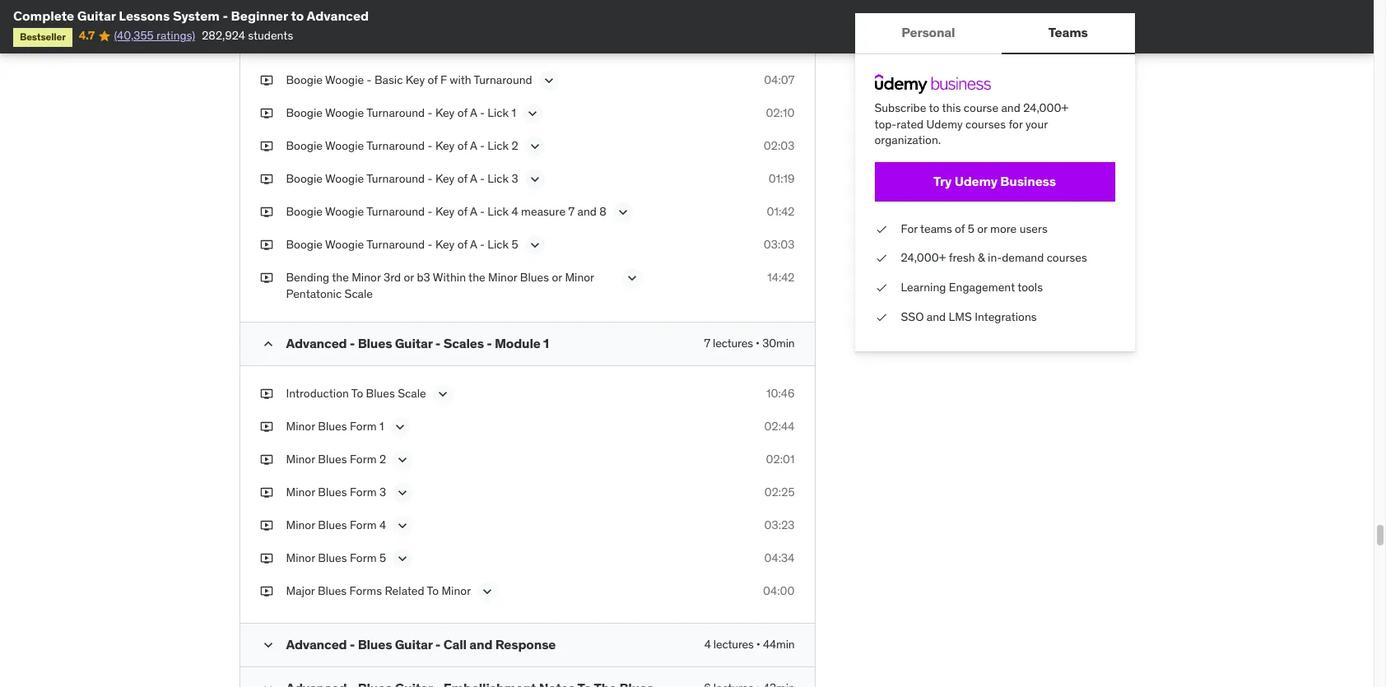 Task type: describe. For each thing, give the bounding box(es) containing it.
module inside dropdown button
[[537, 21, 582, 38]]

sso
[[901, 309, 924, 324]]

small image for advanced - blues guitar - scales - module 1
[[260, 336, 276, 352]]

minor up major
[[286, 551, 315, 566]]

related
[[385, 584, 424, 599]]

xsmall image for minor blues form 4
[[260, 518, 273, 534]]

scale inside bending the minor 3rd or b3 within the minor blues or minor pentatonic scale
[[344, 286, 373, 301]]

business
[[1000, 173, 1056, 189]]

282,924
[[202, 28, 245, 43]]

bestseller
[[20, 31, 66, 43]]

subscribe
[[875, 100, 926, 115]]

top‑rated
[[875, 117, 924, 131]]

advanced - blues guitar - riff and licks - module 3
[[286, 21, 593, 38]]

show lecture description image for minor blues form 5
[[394, 551, 411, 567]]

blues inside bending the minor 3rd or b3 within the minor blues or minor pentatonic scale
[[520, 270, 549, 285]]

major blues forms related to minor
[[286, 584, 471, 599]]

04:07
[[764, 72, 795, 87]]

measure
[[521, 204, 566, 219]]

show lecture description image for boogie woogie turnaround - key of a - lick 1
[[524, 105, 541, 122]]

form for 2
[[350, 452, 377, 467]]

bending
[[286, 270, 329, 285]]

0 horizontal spatial 1
[[379, 419, 384, 434]]

boogie woogie turnaround - key of a - lick 1
[[286, 105, 516, 120]]

4.7
[[79, 28, 95, 43]]

1 vertical spatial 3
[[512, 171, 518, 186]]

forms
[[349, 584, 382, 599]]

key for 4
[[435, 204, 455, 219]]

(40,355 ratings)
[[114, 28, 195, 43]]

a for 2
[[470, 138, 477, 153]]

for
[[901, 221, 918, 236]]

1 horizontal spatial courses
[[1047, 251, 1087, 265]]

show lecture description image for boogie woogie turnaround - key of a - lick 3
[[527, 171, 543, 188]]

course
[[964, 100, 998, 115]]

udemy business image
[[875, 74, 991, 94]]

to inside subscribe to this course and 24,000+ top‑rated udemy courses for your organization.
[[929, 100, 939, 115]]

02:25
[[764, 485, 795, 500]]

system
[[173, 7, 220, 24]]

subscribe to this course and 24,000+ top‑rated udemy courses for your organization.
[[875, 100, 1068, 147]]

2 horizontal spatial 1
[[543, 335, 549, 352]]

show lecture description image for minor blues form 4
[[394, 518, 411, 534]]

riff
[[443, 21, 466, 38]]

and left 8
[[577, 204, 597, 219]]

personal
[[901, 24, 955, 41]]

xsmall image for boogie woogie turnaround - key of a - lick 4 measure 7 and 8
[[260, 204, 273, 220]]

lick for 4
[[487, 204, 509, 219]]

03:03
[[764, 237, 795, 252]]

02:44
[[764, 419, 795, 434]]

04:34
[[764, 551, 795, 566]]

boogie woogie - basic key of f with turnaround
[[286, 72, 532, 87]]

for
[[1009, 117, 1023, 131]]

your
[[1026, 117, 1048, 131]]

0 vertical spatial 1
[[512, 105, 516, 120]]

03:23
[[764, 518, 795, 533]]

licks
[[494, 21, 526, 38]]

guitar up 4.7
[[77, 7, 116, 24]]

minor blues form 2
[[286, 452, 386, 467]]

1 vertical spatial module
[[495, 335, 541, 352]]

of for 2
[[457, 138, 467, 153]]

woogie for boogie woogie turnaround - key of a - lick 5
[[325, 237, 364, 252]]

xsmall image for major blues forms related to minor
[[260, 584, 273, 600]]

xsmall image for bending the minor 3rd or b3 within the minor blues or minor pentatonic scale
[[260, 270, 273, 286]]

fresh
[[949, 251, 975, 265]]

advanced - blues guitar - scales - module 1
[[286, 335, 549, 352]]

02:10
[[766, 105, 795, 120]]

282,924 students
[[202, 28, 293, 43]]

3 inside dropdown button
[[585, 21, 593, 38]]

2 small image from the top
[[260, 681, 276, 687]]

udemy inside subscribe to this course and 24,000+ top‑rated udemy courses for your organization.
[[926, 117, 963, 131]]

users
[[1020, 221, 1048, 236]]

a for 4
[[470, 204, 477, 219]]

minor right "within"
[[488, 270, 517, 285]]

introduction
[[286, 386, 349, 401]]

1 the from the left
[[332, 270, 349, 285]]

blues up minor blues form 2
[[318, 419, 347, 434]]

key for 1
[[435, 105, 455, 120]]

show lecture description image for boogie woogie turnaround - key of a - lick 2
[[527, 138, 543, 155]]

minor blues form 3
[[286, 485, 386, 500]]

show lecture description image for major blues forms related to minor
[[479, 584, 496, 600]]

boogie for boogie woogie turnaround - key of a - lick 4 measure 7 and 8
[[286, 204, 323, 219]]

bending the minor 3rd or b3 within the minor blues or minor pentatonic scale
[[286, 270, 594, 301]]

lectures for advanced - blues guitar - scales - module 1
[[713, 336, 753, 351]]

courses inside subscribe to this course and 24,000+ top‑rated udemy courses for your organization.
[[965, 117, 1006, 131]]

form for 4
[[350, 518, 377, 533]]

boogie for boogie woogie turnaround - key of a - lick 1
[[286, 105, 323, 120]]

xsmall image for boogie woogie turnaround - key of a - lick 1
[[260, 105, 273, 122]]

02:01
[[766, 452, 795, 467]]

organization.
[[875, 133, 941, 147]]

response
[[495, 636, 556, 653]]

lessons
[[119, 7, 170, 24]]

&
[[978, 251, 985, 265]]

of for 5
[[457, 237, 467, 252]]

blues down minor blues form 4
[[318, 551, 347, 566]]

advanced for advanced - blues guitar - riff and licks - module 3
[[286, 21, 347, 38]]

4 lectures • 44min
[[704, 637, 795, 652]]

form for 5
[[350, 551, 377, 566]]

blues up 'minor blues form 1'
[[366, 386, 395, 401]]

turnaround for boogie woogie turnaround - key of a - lick 1
[[366, 105, 425, 120]]

woogie for boogie woogie turnaround - key of a - lick 3
[[325, 171, 364, 186]]

minor down minor blues form 2
[[286, 485, 315, 500]]

scales
[[443, 335, 484, 352]]

within
[[433, 270, 466, 285]]

basic
[[374, 72, 403, 87]]

boogie woogie turnaround - key of a - lick 4 measure 7 and 8
[[286, 204, 607, 219]]

form for 1
[[350, 419, 377, 434]]

boogie for boogie woogie turnaround - key of a - lick 5
[[286, 237, 323, 252]]

key right basic
[[406, 72, 425, 87]]

xsmall image for minor blues form 3
[[260, 485, 273, 501]]

call
[[443, 636, 467, 653]]

blues down 'minor blues form 1'
[[318, 452, 347, 467]]

tools
[[1018, 280, 1043, 295]]

f
[[440, 72, 447, 87]]

xsmall image for boogie woogie turnaround - key of a - lick 3
[[260, 171, 273, 187]]

show lecture description image for minor blues form 3
[[394, 485, 411, 501]]

of for 1
[[457, 105, 467, 120]]

show lecture description image for bending the minor 3rd or b3 within the minor blues or minor pentatonic scale
[[623, 270, 640, 286]]

personal button
[[855, 13, 1002, 53]]

blues inside dropdown button
[[358, 21, 392, 38]]

engagement
[[949, 280, 1015, 295]]

woogie for boogie woogie turnaround - key of a - lick 2
[[325, 138, 364, 153]]

1 vertical spatial 7
[[704, 336, 710, 351]]

students
[[248, 28, 293, 43]]

lms
[[949, 309, 972, 324]]

of for 4
[[457, 204, 467, 219]]

minor down measure
[[565, 270, 594, 285]]

try udemy business link
[[875, 162, 1115, 201]]

44min
[[763, 637, 795, 652]]

boogie woogie turnaround - key of a - lick 2
[[286, 138, 518, 153]]

2 vertical spatial 3
[[379, 485, 386, 500]]

lectures for advanced - blues guitar - call and response
[[713, 637, 754, 652]]

1 vertical spatial 2
[[379, 452, 386, 467]]

minor right related
[[442, 584, 471, 599]]

lick for 3
[[487, 171, 509, 186]]

introduction to blues scale
[[286, 386, 426, 401]]



Task type: vqa. For each thing, say whether or not it's contained in the screenshot.


Task type: locate. For each thing, give the bounding box(es) containing it.
5 up the major blues forms related to minor on the bottom left of page
[[379, 551, 386, 566]]

1 horizontal spatial 3
[[512, 171, 518, 186]]

and inside dropdown button
[[468, 21, 491, 38]]

7 lectures • 30min
[[704, 336, 795, 351]]

key for 5
[[435, 237, 455, 252]]

0 vertical spatial module
[[537, 21, 582, 38]]

1 small image from the top
[[260, 22, 276, 39]]

and right riff at the top left of page
[[468, 21, 491, 38]]

a for 3
[[470, 171, 477, 186]]

show lecture description image for boogie woogie - basic key of f with turnaround
[[540, 72, 557, 89]]

1 vertical spatial 24,000+
[[901, 251, 946, 265]]

1 vertical spatial 4
[[379, 518, 386, 533]]

boogie woogie turnaround - key of a - lick 5
[[286, 237, 518, 252]]

show lecture description image
[[540, 72, 557, 89], [615, 204, 631, 221], [526, 237, 543, 254], [392, 419, 409, 436], [394, 452, 411, 469], [394, 485, 411, 501], [394, 518, 411, 534], [394, 551, 411, 567]]

beginner
[[231, 7, 288, 24]]

minor down 'minor blues form 1'
[[286, 452, 315, 467]]

turnaround up boogie woogie turnaround - key of a - lick 2
[[366, 105, 425, 120]]

4 left 44min
[[704, 637, 711, 652]]

-
[[223, 7, 228, 24], [350, 21, 355, 38], [435, 21, 441, 38], [529, 21, 534, 38], [367, 72, 372, 87], [428, 105, 433, 120], [480, 105, 485, 120], [428, 138, 433, 153], [480, 138, 485, 153], [428, 171, 433, 186], [480, 171, 485, 186], [428, 204, 433, 219], [480, 204, 485, 219], [428, 237, 433, 252], [480, 237, 485, 252], [350, 335, 355, 352], [435, 335, 441, 352], [487, 335, 492, 352], [350, 636, 355, 653], [435, 636, 441, 653]]

to up students at the left top
[[291, 7, 304, 24]]

woogie
[[325, 72, 364, 87], [325, 105, 364, 120], [325, 138, 364, 153], [325, 171, 364, 186], [325, 204, 364, 219], [325, 237, 364, 252]]

udemy right try
[[954, 173, 998, 189]]

of
[[428, 72, 438, 87], [457, 105, 467, 120], [457, 138, 467, 153], [457, 171, 467, 186], [457, 204, 467, 219], [955, 221, 965, 236], [457, 237, 467, 252]]

teams
[[920, 221, 952, 236]]

01:19
[[768, 171, 795, 186]]

blues up introduction to blues scale on the bottom of page
[[358, 335, 392, 352]]

tab list containing personal
[[855, 13, 1135, 54]]

advanced
[[307, 7, 369, 24], [286, 21, 347, 38], [286, 335, 347, 352], [286, 636, 347, 653]]

0 vertical spatial udemy
[[926, 117, 963, 131]]

3 lick from the top
[[487, 171, 509, 186]]

4 a from the top
[[470, 204, 477, 219]]

courses down course
[[965, 117, 1006, 131]]

turnaround up boogie woogie turnaround - key of a - lick 5
[[366, 204, 425, 219]]

3 up minor blues form 4
[[379, 485, 386, 500]]

1 vertical spatial to
[[427, 584, 439, 599]]

advanced for advanced - blues guitar - scales - module 1
[[286, 335, 347, 352]]

1 vertical spatial udemy
[[954, 173, 998, 189]]

or left more
[[977, 221, 987, 236]]

woogie for boogie woogie - basic key of f with turnaround
[[325, 72, 364, 87]]

• for advanced - blues guitar - scales - module 1
[[756, 336, 760, 351]]

demand
[[1002, 251, 1044, 265]]

boogie
[[286, 72, 323, 87], [286, 105, 323, 120], [286, 138, 323, 153], [286, 171, 323, 186], [286, 204, 323, 219], [286, 237, 323, 252]]

• left 30min
[[756, 336, 760, 351]]

the right "within"
[[468, 270, 485, 285]]

2 vertical spatial 5
[[379, 551, 386, 566]]

0 vertical spatial scale
[[344, 286, 373, 301]]

2 horizontal spatial 4
[[704, 637, 711, 652]]

0 vertical spatial •
[[756, 336, 760, 351]]

guitar for advanced - blues guitar - riff and licks - module 3
[[395, 21, 433, 38]]

1 horizontal spatial 24,000+
[[1023, 100, 1068, 115]]

this
[[942, 100, 961, 115]]

pentatonic
[[286, 286, 342, 301]]

the up pentatonic
[[332, 270, 349, 285]]

5 for of
[[968, 221, 974, 236]]

form down minor blues form 3
[[350, 518, 377, 533]]

2 horizontal spatial or
[[977, 221, 987, 236]]

with
[[450, 72, 471, 87]]

4 form from the top
[[350, 518, 377, 533]]

1 • from the top
[[756, 336, 760, 351]]

5 down boogie woogie turnaround - key of a - lick 4 measure 7 and 8
[[512, 237, 518, 252]]

and right call
[[469, 636, 492, 653]]

7
[[568, 204, 575, 219], [704, 336, 710, 351]]

4
[[512, 204, 518, 219], [379, 518, 386, 533], [704, 637, 711, 652]]

1 small image from the top
[[260, 336, 276, 352]]

1 lectures from the top
[[713, 336, 753, 351]]

0 vertical spatial courses
[[965, 117, 1006, 131]]

10:46
[[766, 386, 795, 401]]

1 lick from the top
[[487, 105, 509, 120]]

1 form from the top
[[350, 419, 377, 434]]

01:42
[[767, 204, 795, 219]]

0 vertical spatial 4
[[512, 204, 518, 219]]

guitar
[[77, 7, 116, 24], [395, 21, 433, 38], [395, 335, 433, 352], [395, 636, 433, 653]]

xsmall image
[[260, 72, 273, 89], [260, 138, 273, 154], [875, 221, 888, 237], [260, 237, 273, 253], [260, 270, 273, 286], [260, 419, 273, 435], [260, 518, 273, 534], [260, 551, 273, 567]]

xsmall image
[[260, 105, 273, 122], [260, 171, 273, 187], [260, 204, 273, 220], [875, 251, 888, 267], [875, 280, 888, 296], [875, 309, 888, 325], [260, 386, 273, 402], [260, 452, 273, 468], [260, 485, 273, 501], [260, 584, 273, 600]]

to up 'minor blues form 1'
[[351, 386, 363, 401]]

6 woogie from the top
[[325, 237, 364, 252]]

group
[[240, 0, 814, 8]]

key down boogie woogie turnaround - key of a - lick 4 measure 7 and 8
[[435, 237, 455, 252]]

or down measure
[[552, 270, 562, 285]]

0 horizontal spatial 24,000+
[[901, 251, 946, 265]]

advanced - blues guitar - call and response
[[286, 636, 556, 653]]

udemy
[[926, 117, 963, 131], [954, 173, 998, 189]]

1 vertical spatial small image
[[260, 637, 276, 654]]

turnaround up 3rd
[[366, 237, 425, 252]]

1 horizontal spatial scale
[[398, 386, 426, 401]]

show lecture description image for minor blues form 2
[[394, 452, 411, 469]]

0 horizontal spatial 3
[[379, 485, 386, 500]]

major
[[286, 584, 315, 599]]

scale right pentatonic
[[344, 286, 373, 301]]

2 small image from the top
[[260, 637, 276, 654]]

1 vertical spatial small image
[[260, 681, 276, 687]]

(40,355
[[114, 28, 154, 43]]

3 up boogie woogie turnaround - key of a - lick 4 measure 7 and 8
[[512, 171, 518, 186]]

key for 2
[[435, 138, 455, 153]]

blues down the major blues forms related to minor on the bottom left of page
[[358, 636, 392, 653]]

1 vertical spatial •
[[756, 637, 760, 652]]

2
[[512, 138, 518, 153], [379, 452, 386, 467]]

turnaround for boogie woogie turnaround - key of a - lick 3
[[366, 171, 425, 186]]

woogie for boogie woogie turnaround - key of a - lick 1
[[325, 105, 364, 120]]

guitar for advanced - blues guitar - call and response
[[395, 636, 433, 653]]

complete guitar lessons system - beginner to advanced
[[13, 7, 369, 24]]

2 lectures from the top
[[713, 637, 754, 652]]

woogie down boogie woogie turnaround - key of a - lick 2
[[325, 171, 364, 186]]

1 vertical spatial 5
[[512, 237, 518, 252]]

0 vertical spatial 3
[[585, 21, 593, 38]]

4 woogie from the top
[[325, 171, 364, 186]]

form down introduction to blues scale on the bottom of page
[[350, 419, 377, 434]]

form up forms
[[350, 551, 377, 566]]

guitar left scales in the left of the page
[[395, 335, 433, 352]]

5 form from the top
[[350, 551, 377, 566]]

b3
[[417, 270, 430, 285]]

1
[[512, 105, 516, 120], [543, 335, 549, 352], [379, 419, 384, 434]]

try udemy business
[[933, 173, 1056, 189]]

blues up "minor blues form 5" on the bottom left of the page
[[318, 518, 347, 533]]

boogie woogie turnaround - key of a - lick 3
[[286, 171, 518, 186]]

woogie up bending at the top left of the page
[[325, 237, 364, 252]]

24,000+ up the your
[[1023, 100, 1068, 115]]

lick for 1
[[487, 105, 509, 120]]

2 woogie from the top
[[325, 105, 364, 120]]

• left 44min
[[756, 637, 760, 652]]

form up minor blues form 3
[[350, 452, 377, 467]]

small image
[[260, 336, 276, 352], [260, 637, 276, 654]]

0 horizontal spatial the
[[332, 270, 349, 285]]

02:03
[[764, 138, 795, 153]]

and up for
[[1001, 100, 1020, 115]]

xsmall image for minor blues form 2
[[260, 452, 273, 468]]

learning engagement tools
[[901, 280, 1043, 295]]

24,000+ fresh & in-demand courses
[[901, 251, 1087, 265]]

1 vertical spatial lectures
[[713, 637, 754, 652]]

minor blues form 4
[[286, 518, 386, 533]]

1 vertical spatial to
[[929, 100, 939, 115]]

7 left 30min
[[704, 336, 710, 351]]

1 vertical spatial scale
[[398, 386, 426, 401]]

1 boogie from the top
[[286, 72, 323, 87]]

or left b3
[[404, 270, 414, 285]]

0 vertical spatial 24,000+
[[1023, 100, 1068, 115]]

try
[[933, 173, 952, 189]]

5 for form
[[379, 551, 386, 566]]

0 horizontal spatial 4
[[379, 518, 386, 533]]

minor
[[352, 270, 381, 285], [488, 270, 517, 285], [565, 270, 594, 285], [286, 419, 315, 434], [286, 452, 315, 467], [286, 485, 315, 500], [286, 518, 315, 533], [286, 551, 315, 566], [442, 584, 471, 599]]

24,000+ inside subscribe to this course and 24,000+ top‑rated udemy courses for your organization.
[[1023, 100, 1068, 115]]

to left this
[[929, 100, 939, 115]]

1 horizontal spatial 4
[[512, 204, 518, 219]]

blues up basic
[[358, 21, 392, 38]]

key up the boogie woogie turnaround - key of a - lick 3
[[435, 138, 455, 153]]

and inside subscribe to this course and 24,000+ top‑rated udemy courses for your organization.
[[1001, 100, 1020, 115]]

3 a from the top
[[470, 171, 477, 186]]

small image for advanced - blues guitar - call and response
[[260, 637, 276, 654]]

0 vertical spatial 2
[[512, 138, 518, 153]]

show lecture description image for minor blues form 1
[[392, 419, 409, 436]]

1 horizontal spatial 2
[[512, 138, 518, 153]]

1 horizontal spatial 1
[[512, 105, 516, 120]]

0 vertical spatial small image
[[260, 22, 276, 39]]

1 horizontal spatial the
[[468, 270, 485, 285]]

teams button
[[1002, 13, 1135, 53]]

4 boogie from the top
[[286, 171, 323, 186]]

a for 5
[[470, 237, 477, 252]]

0 horizontal spatial or
[[404, 270, 414, 285]]

a
[[470, 105, 477, 120], [470, 138, 477, 153], [470, 171, 477, 186], [470, 204, 477, 219], [470, 237, 477, 252]]

3 right licks
[[585, 21, 593, 38]]

2 lick from the top
[[487, 138, 509, 153]]

5 lick from the top
[[487, 237, 509, 252]]

woogie up boogie woogie turnaround - key of a - lick 2
[[325, 105, 364, 120]]

xsmall image for introduction to blues scale
[[260, 386, 273, 402]]

minor blues form 5
[[286, 551, 386, 566]]

2 a from the top
[[470, 138, 477, 153]]

key
[[406, 72, 425, 87], [435, 105, 455, 120], [435, 138, 455, 153], [435, 171, 455, 186], [435, 204, 455, 219], [435, 237, 455, 252]]

small image
[[260, 22, 276, 39], [260, 681, 276, 687]]

form
[[350, 419, 377, 434], [350, 452, 377, 467], [350, 485, 377, 500], [350, 518, 377, 533], [350, 551, 377, 566]]

minor down introduction
[[286, 419, 315, 434]]

in-
[[988, 251, 1002, 265]]

key down the boogie woogie turnaround - key of a - lick 3
[[435, 204, 455, 219]]

show lecture description image for boogie woogie turnaround - key of a - lick 4 measure 7 and 8
[[615, 204, 631, 221]]

6 boogie from the top
[[286, 237, 323, 252]]

blues
[[358, 21, 392, 38], [520, 270, 549, 285], [358, 335, 392, 352], [366, 386, 395, 401], [318, 419, 347, 434], [318, 452, 347, 467], [318, 485, 347, 500], [318, 518, 347, 533], [318, 551, 347, 566], [318, 584, 347, 599], [358, 636, 392, 653]]

1 horizontal spatial to
[[929, 100, 939, 115]]

module right licks
[[537, 21, 582, 38]]

form for 3
[[350, 485, 377, 500]]

key up boogie woogie turnaround - key of a - lick 4 measure 7 and 8
[[435, 171, 455, 186]]

2 form from the top
[[350, 452, 377, 467]]

2 the from the left
[[468, 270, 485, 285]]

lectures left 30min
[[713, 336, 753, 351]]

5
[[968, 221, 974, 236], [512, 237, 518, 252], [379, 551, 386, 566]]

scale down the advanced - blues guitar - scales - module 1
[[398, 386, 426, 401]]

form up minor blues form 4
[[350, 485, 377, 500]]

0 horizontal spatial 2
[[379, 452, 386, 467]]

blues down minor blues form 2
[[318, 485, 347, 500]]

minor left 3rd
[[352, 270, 381, 285]]

guitar left call
[[395, 636, 433, 653]]

lick for 5
[[487, 237, 509, 252]]

lectures
[[713, 336, 753, 351], [713, 637, 754, 652]]

more
[[990, 221, 1017, 236]]

woogie left basic
[[325, 72, 364, 87]]

2 boogie from the top
[[286, 105, 323, 120]]

lectures left 44min
[[713, 637, 754, 652]]

blues right major
[[318, 584, 347, 599]]

lick for 2
[[487, 138, 509, 153]]

show lecture description image
[[524, 105, 541, 122], [527, 138, 543, 155], [527, 171, 543, 188], [623, 270, 640, 286], [434, 386, 451, 403], [479, 584, 496, 600]]

key for 3
[[435, 171, 455, 186]]

0 horizontal spatial 7
[[568, 204, 575, 219]]

3 boogie from the top
[[286, 138, 323, 153]]

0 horizontal spatial scale
[[344, 286, 373, 301]]

or for 5
[[977, 221, 987, 236]]

woogie up boogie woogie turnaround - key of a - lick 5
[[325, 204, 364, 219]]

30min
[[762, 336, 795, 351]]

0 vertical spatial to
[[291, 7, 304, 24]]

8
[[599, 204, 607, 219]]

xsmall image for boogie woogie turnaround - key of a - lick 5
[[260, 237, 273, 253]]

advanced inside dropdown button
[[286, 21, 347, 38]]

1 horizontal spatial 7
[[704, 336, 710, 351]]

5 boogie from the top
[[286, 204, 323, 219]]

sso and lms integrations
[[901, 309, 1037, 324]]

learning
[[901, 280, 946, 295]]

for teams of 5 or more users
[[901, 221, 1048, 236]]

show lecture description image for introduction to blues scale
[[434, 386, 451, 403]]

turnaround down boogie woogie turnaround - key of a - lick 2
[[366, 171, 425, 186]]

0 vertical spatial small image
[[260, 336, 276, 352]]

1 horizontal spatial 5
[[512, 237, 518, 252]]

boogie for boogie woogie turnaround - key of a - lick 2
[[286, 138, 323, 153]]

1 horizontal spatial to
[[427, 584, 439, 599]]

1 woogie from the top
[[325, 72, 364, 87]]

1 vertical spatial 1
[[543, 335, 549, 352]]

minor blues form 1
[[286, 419, 384, 434]]

xsmall image for minor blues form 5
[[260, 551, 273, 567]]

udemy down this
[[926, 117, 963, 131]]

guitar for advanced - blues guitar - scales - module 1
[[395, 335, 433, 352]]

0 vertical spatial 7
[[568, 204, 575, 219]]

04:00
[[763, 584, 795, 599]]

4 down minor blues form 3
[[379, 518, 386, 533]]

to right related
[[427, 584, 439, 599]]

3 woogie from the top
[[325, 138, 364, 153]]

woogie for boogie woogie turnaround - key of a - lick 4 measure 7 and 8
[[325, 204, 364, 219]]

• for advanced - blues guitar - call and response
[[756, 637, 760, 652]]

xsmall image for boogie woogie turnaround - key of a - lick 2
[[260, 138, 273, 154]]

0 horizontal spatial to
[[351, 386, 363, 401]]

blues down measure
[[520, 270, 549, 285]]

3 form from the top
[[350, 485, 377, 500]]

4 left measure
[[512, 204, 518, 219]]

turnaround
[[474, 72, 532, 87], [366, 105, 425, 120], [366, 138, 425, 153], [366, 171, 425, 186], [366, 204, 425, 219], [366, 237, 425, 252]]

integrations
[[975, 309, 1037, 324]]

scale
[[344, 286, 373, 301], [398, 386, 426, 401]]

0 vertical spatial to
[[351, 386, 363, 401]]

guitar inside dropdown button
[[395, 21, 433, 38]]

show lecture description image for boogie woogie turnaround - key of a - lick 5
[[526, 237, 543, 254]]

3rd
[[384, 270, 401, 285]]

1 a from the top
[[470, 105, 477, 120]]

teams
[[1048, 24, 1088, 41]]

0 horizontal spatial courses
[[965, 117, 1006, 131]]

boogie for boogie woogie turnaround - key of a - lick 3
[[286, 171, 323, 186]]

turnaround for boogie woogie turnaround - key of a - lick 2
[[366, 138, 425, 153]]

24,000+ up learning
[[901, 251, 946, 265]]

to
[[351, 386, 363, 401], [427, 584, 439, 599]]

7 right measure
[[568, 204, 575, 219]]

1 horizontal spatial or
[[552, 270, 562, 285]]

0 vertical spatial lectures
[[713, 336, 753, 351]]

key down f
[[435, 105, 455, 120]]

and right sso
[[927, 309, 946, 324]]

0 horizontal spatial to
[[291, 7, 304, 24]]

2 horizontal spatial 5
[[968, 221, 974, 236]]

minor up "minor blues form 5" on the bottom left of the page
[[286, 518, 315, 533]]

turnaround down boogie woogie turnaround - key of a - lick 1
[[366, 138, 425, 153]]

woogie down boogie woogie turnaround - key of a - lick 1
[[325, 138, 364, 153]]

of for 3
[[457, 171, 467, 186]]

2 • from the top
[[756, 637, 760, 652]]

boogie for boogie woogie - basic key of f with turnaround
[[286, 72, 323, 87]]

complete
[[13, 7, 74, 24]]

advanced for advanced - blues guitar - call and response
[[286, 636, 347, 653]]

module right scales in the left of the page
[[495, 335, 541, 352]]

2 vertical spatial 4
[[704, 637, 711, 652]]

turnaround for boogie woogie turnaround - key of a - lick 4 measure 7 and 8
[[366, 204, 425, 219]]

module
[[537, 21, 582, 38], [495, 335, 541, 352]]

xsmall image for minor blues form 1
[[260, 419, 273, 435]]

4 lick from the top
[[487, 204, 509, 219]]

5 woogie from the top
[[325, 204, 364, 219]]

courses right demand
[[1047, 251, 1087, 265]]

0 vertical spatial 5
[[968, 221, 974, 236]]

tab list
[[855, 13, 1135, 54]]

the
[[332, 270, 349, 285], [468, 270, 485, 285]]

2 horizontal spatial 3
[[585, 21, 593, 38]]

guitar left riff at the top left of page
[[395, 21, 433, 38]]

xsmall image for boogie woogie - basic key of f with turnaround
[[260, 72, 273, 89]]

1 vertical spatial courses
[[1047, 251, 1087, 265]]

2 vertical spatial 1
[[379, 419, 384, 434]]

5 up fresh
[[968, 221, 974, 236]]

3
[[585, 21, 593, 38], [512, 171, 518, 186], [379, 485, 386, 500]]

a for 1
[[470, 105, 477, 120]]

5 a from the top
[[470, 237, 477, 252]]

turnaround for boogie woogie turnaround - key of a - lick 5
[[366, 237, 425, 252]]

0 horizontal spatial 5
[[379, 551, 386, 566]]

14:42
[[767, 270, 795, 285]]

or for 3rd
[[404, 270, 414, 285]]

turnaround right with
[[474, 72, 532, 87]]



